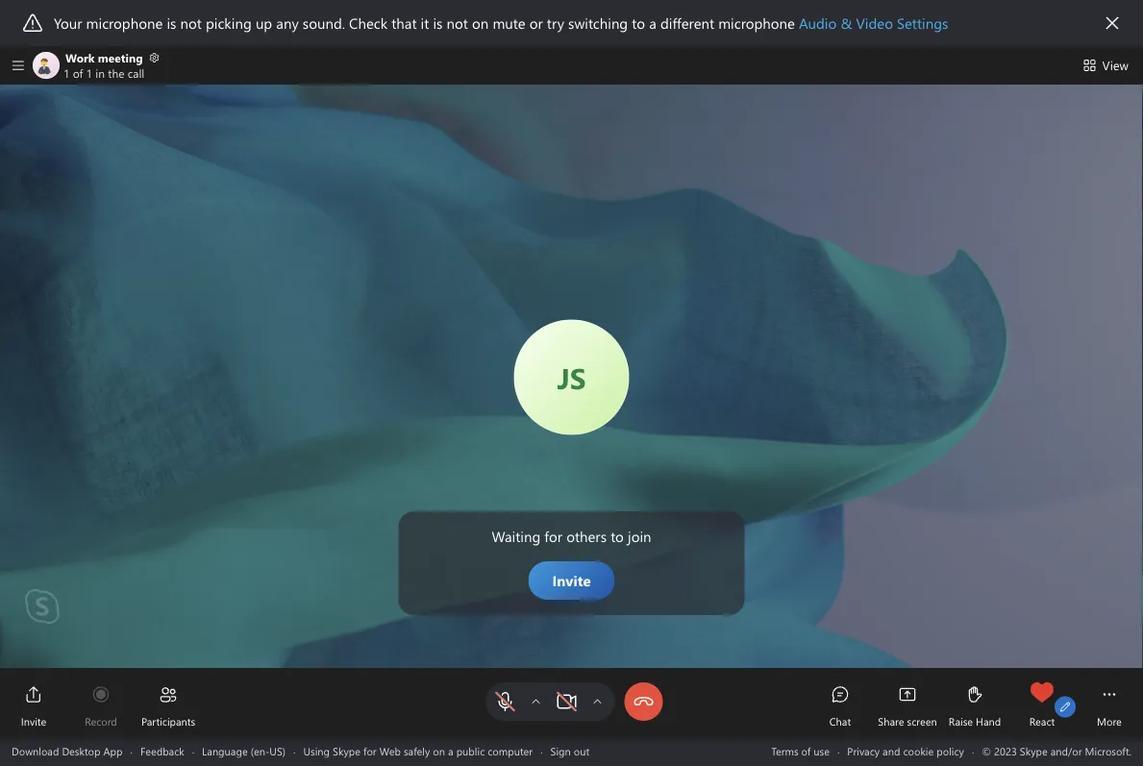 Task type: vqa. For each thing, say whether or not it's contained in the screenshot.
the rightmost groups,
no



Task type: describe. For each thing, give the bounding box(es) containing it.
skype
[[333, 744, 361, 758]]

app
[[103, 744, 123, 758]]

language (en-us) link
[[202, 744, 286, 758]]

using skype for web safely on a public computer
[[303, 744, 533, 758]]

cookie
[[903, 744, 934, 758]]

download desktop app
[[12, 744, 123, 758]]

use
[[814, 744, 830, 758]]

public
[[456, 744, 485, 758]]

of
[[802, 744, 811, 758]]

language (en-us)
[[202, 744, 286, 758]]

policy
[[937, 744, 964, 758]]

and
[[883, 744, 900, 758]]

(en-
[[251, 744, 270, 758]]

using skype for web safely on a public computer link
[[303, 744, 533, 758]]

privacy and cookie policy
[[848, 744, 964, 758]]

for
[[363, 744, 377, 758]]

a
[[448, 744, 454, 758]]

web
[[380, 744, 401, 758]]

out
[[574, 744, 590, 758]]

us)
[[270, 744, 286, 758]]

sign out
[[551, 744, 590, 758]]



Task type: locate. For each thing, give the bounding box(es) containing it.
privacy and cookie policy link
[[848, 744, 964, 758]]

sign
[[551, 744, 571, 758]]

download
[[12, 744, 59, 758]]

computer
[[488, 744, 533, 758]]

terms of use link
[[771, 744, 830, 758]]

feedback
[[140, 744, 184, 758]]

terms of use
[[771, 744, 830, 758]]

language
[[202, 744, 248, 758]]

privacy
[[848, 744, 880, 758]]

download desktop app link
[[12, 744, 123, 758]]

safely
[[404, 744, 430, 758]]

terms
[[771, 744, 799, 758]]

feedback link
[[140, 744, 184, 758]]

on
[[433, 744, 445, 758]]

using
[[303, 744, 330, 758]]

sign out link
[[551, 744, 590, 758]]

desktop
[[62, 744, 100, 758]]



